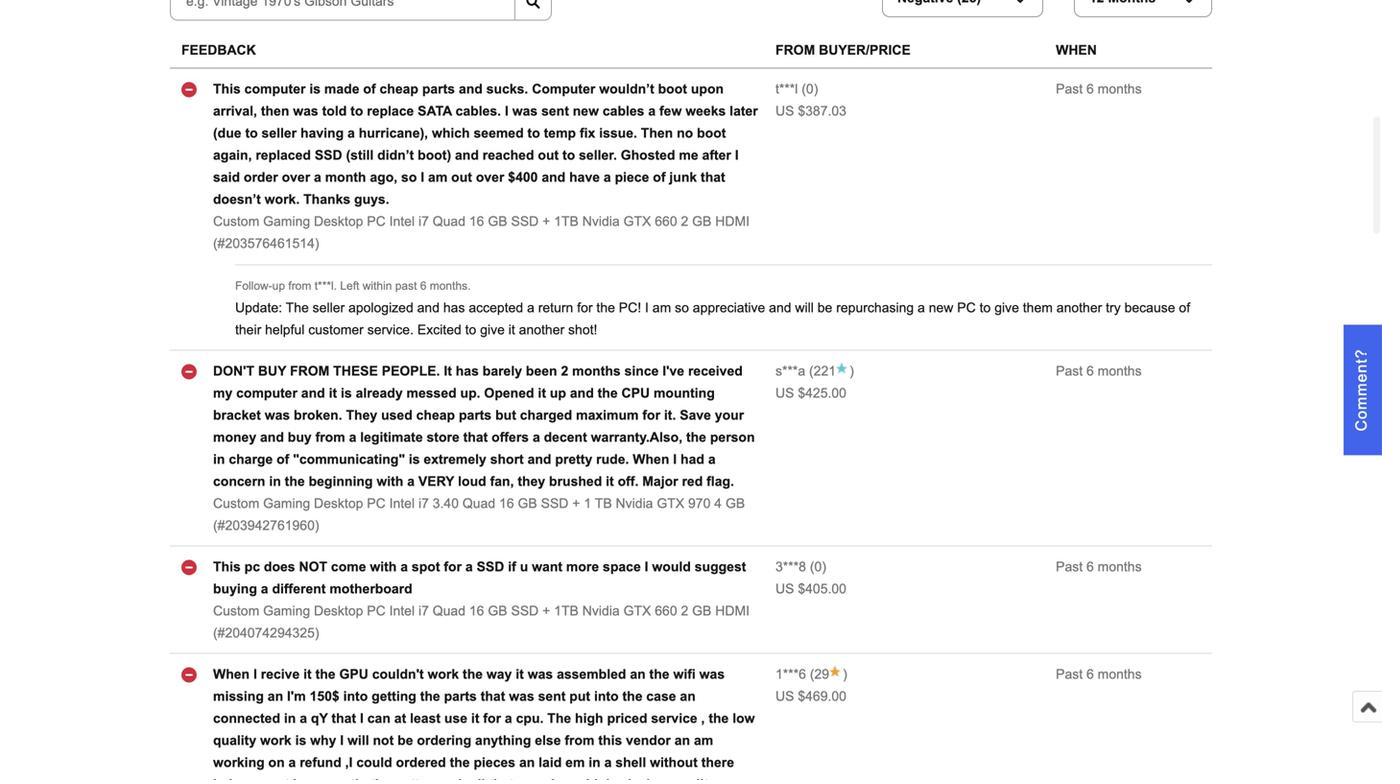 Task type: describe. For each thing, give the bounding box(es) containing it.
is down these
[[341, 386, 352, 401]]

sent inside when i recive it the gpu couldn't  work the way it was assembled an the wifi was missing an i'm 150$ into getting the parts that was sent put into the case an connected in a qy that i can at least use it for a cpu. the high priced service , the low quality work  is why i will not be ordering anything else from this vendor an am working on a refund ,i could ordered the pieces an laid em in a shell without there help or cost because that's pretty much all that was done ,highpricelow quality
[[538, 689, 566, 704]]

29
[[815, 667, 830, 682]]

no
[[677, 126, 693, 141]]

buy
[[258, 364, 286, 379]]

be inside follow-up from t***l . left within past 6 months. update: the seller apologized and has accepted a return for the pc! i am so appreciative and will be repurchasing a new pc to give them another try because of their helpful customer service. excited to give it another shot!
[[818, 301, 833, 316]]

+ inside this computer is made of cheap parts and sucks.  computer wouldn't boot upon arrival, then was told to replace sata cables. i was sent new cables a few weeks later (due to seller having a hurricane), which seemed to temp fix issue. then no boot again, replaced ssd (still didn't boot) and reached out to seller. ghosted me after i said order over a month ago, so i am out over $400 and have a piece of junk that doesn't work. thanks guys. custom gaming desktop pc intel i7 quad 16 gb ssd + 1tb nvidia gtx 660 2 gb hdmi (#203576461514)
[[543, 214, 550, 229]]

come
[[331, 560, 366, 575]]

and left buy
[[260, 430, 284, 445]]

to right excited
[[465, 323, 477, 338]]

a up "communicating"
[[349, 430, 357, 445]]

gb down junk on the top of page
[[692, 214, 712, 229]]

is up very
[[409, 452, 420, 467]]

i've
[[663, 364, 685, 379]]

i left recive
[[253, 667, 257, 682]]

why
[[310, 734, 336, 749]]

16 inside this computer is made of cheap parts and sucks.  computer wouldn't boot upon arrival, then was told to replace sata cables. i was sent new cables a few weeks later (due to seller having a hurricane), which seemed to temp fix issue. then no boot again, replaced ssd (still didn't boot) and reached out to seller. ghosted me after i said order over a month ago, so i am out over $400 and have a piece of junk that doesn't work. thanks guys. custom gaming desktop pc intel i7 quad 16 gb ssd + 1tb nvidia gtx 660 2 gb hdmi (#203576461514)
[[469, 214, 484, 229]]

gb right 4
[[726, 497, 745, 511]]

months for us $425.00
[[1098, 364, 1142, 379]]

e.g. Vintage 1970's Gibson Guitars text field
[[170, 0, 516, 21]]

1 horizontal spatial another
[[1057, 301, 1102, 316]]

) inside t***l ( 0 ) us $387.03
[[814, 82, 818, 97]]

i inside follow-up from t***l . left within past 6 months. update: the seller apologized and has accepted a return for the pc! i am so appreciative and will be repurchasing a new pc to give them another try because of their helpful customer service. excited to give it another shot!
[[645, 301, 649, 316]]

up.
[[460, 386, 481, 401]]

an left i'm
[[268, 689, 283, 704]]

since
[[625, 364, 659, 379]]

) right "221"
[[850, 364, 854, 379]]

missing
[[213, 689, 264, 704]]

) right 29
[[843, 667, 847, 682]]

customer
[[308, 323, 364, 338]]

1 vertical spatial out
[[451, 170, 472, 185]]

and up excited
[[417, 301, 440, 316]]

pretty inside the don't buy from these people. it has barely been 2 months since i've received my computer and it is already messed up. opened it up and the cpu mounting bracket was broken. they used cheap parts but charged maximum for it. save your money and buy from a legitimate store that offers a decent warranty.also, the person in charge of "communicating" is extremely short and pretty rude. when i had a concern in the beginning with a very loud fan, they brushed it off. major red flag. custom gaming desktop pc intel i7 3.40 quad 16 gb ssd + 1 tb nvidia gtx 970 4 gb (#203942761960)
[[555, 452, 593, 467]]

rude.
[[596, 452, 629, 467]]

it right use
[[471, 712, 480, 726]]

0 horizontal spatial boot
[[658, 82, 687, 97]]

cheap inside the don't buy from these people. it has barely been 2 months since i've received my computer and it is already messed up. opened it up and the cpu mounting bracket was broken. they used cheap parts but charged maximum for it. save your money and buy from a legitimate store that offers a decent warranty.also, the person in charge of "communicating" is extremely short and pretty rude. when i had a concern in the beginning with a very loud fan, they brushed it off. major red flag. custom gaming desktop pc intel i7 3.40 quad 16 gb ssd + 1 tb nvidia gtx 970 4 gb (#203942761960)
[[416, 408, 455, 423]]

0 vertical spatial work
[[428, 667, 459, 682]]

i right after
[[735, 148, 739, 163]]

when inside when i recive it the gpu couldn't  work the way it was assembled an the wifi was missing an i'm 150$ into getting the parts that was sent put into the case an connected in a qy that i can at least use it for a cpu. the high priced service , the low quality work  is why i will not be ordering anything else from this vendor an am working on a refund ,i could ordered the pieces an laid em in a shell without there help or cost because that's pretty much all that was done ,highpricelow quality
[[213, 667, 250, 682]]

2 into from the left
[[594, 689, 619, 704]]

and right appreciative
[[769, 301, 792, 316]]

weeks
[[686, 104, 726, 119]]

it up broken.
[[329, 386, 337, 401]]

replaced
[[256, 148, 311, 163]]

gtx inside this computer is made of cheap parts and sucks.  computer wouldn't boot upon arrival, then was told to replace sata cables. i was sent new cables a few weeks later (due to seller having a hurricane), which seemed to temp fix issue. then no boot again, replaced ssd (still didn't boot) and reached out to seller. ghosted me after i said order over a month ago, so i am out over $400 and have a piece of junk that doesn't work. thanks guys. custom gaming desktop pc intel i7 quad 16 gb ssd + 1tb nvidia gtx 660 2 gb hdmi (#203576461514)
[[624, 214, 651, 229]]

the up least
[[420, 689, 440, 704]]

been
[[526, 364, 557, 379]]

i inside this pc does not come with a spot for a ssd if u want more space i would suggest buying a different motherboard custom gaming desktop pc intel i7 quad 16 gb ssd + 1tb nvidia gtx 660 2 gb hdmi (#204074294325)
[[645, 560, 649, 575]]

accepted
[[469, 301, 523, 316]]

the inside follow-up from t***l . left within past 6 months. update: the seller apologized and has accepted a return for the pc! i am so appreciative and will be repurchasing a new pc to give them another try because of their helpful customer service. excited to give it another shot!
[[286, 301, 309, 316]]

this pc does not come with a spot for a ssd if u want more space i would suggest buying a different motherboard custom gaming desktop pc intel i7 quad 16 gb ssd + 1tb nvidia gtx 660 2 gb hdmi (#204074294325)
[[213, 560, 750, 641]]

past 6 months for us $469.00
[[1056, 667, 1142, 682]]

was up having
[[293, 104, 318, 119]]

messed
[[407, 386, 457, 401]]

0 vertical spatial from
[[776, 43, 815, 58]]

3***8 ( 0 ) us $405.00
[[776, 560, 847, 597]]

1 vertical spatial boot
[[697, 126, 726, 141]]

with inside the don't buy from these people. it has barely been 2 months since i've received my computer and it is already messed up. opened it up and the cpu mounting bracket was broken. they used cheap parts but charged maximum for it. save your money and buy from a legitimate store that offers a decent warranty.also, the person in charge of "communicating" is extremely short and pretty rude. when i had a concern in the beginning with a very loud fan, they brushed it off. major red flag. custom gaming desktop pc intel i7 3.40 quad 16 gb ssd + 1 tb nvidia gtx 970 4 gb (#203942761960)
[[377, 474, 404, 489]]

custom inside the don't buy from these people. it has barely been 2 months since i've received my computer and it is already messed up. opened it up and the cpu mounting bracket was broken. they used cheap parts but charged maximum for it. save your money and buy from a legitimate store that offers a decent warranty.also, the person in charge of "communicating" is extremely short and pretty rude. when i had a concern in the beginning with a very loud fan, they brushed it off. major red flag. custom gaming desktop pc intel i7 3.40 quad 16 gb ssd + 1 tb nvidia gtx 970 4 gb (#203942761960)
[[213, 497, 259, 511]]

16 inside the don't buy from these people. it has barely been 2 months since i've received my computer and it is already messed up. opened it up and the cpu mounting bracket was broken. they used cheap parts but charged maximum for it. save your money and buy from a legitimate store that offers a decent warranty.also, the person in charge of "communicating" is extremely short and pretty rude. when i had a concern in the beginning with a very loud fan, they brushed it off. major red flag. custom gaming desktop pc intel i7 3.40 quad 16 gb ssd + 1 tb nvidia gtx 970 4 gb (#203942761960)
[[499, 497, 514, 511]]

4
[[715, 497, 722, 511]]

thanks
[[303, 192, 351, 207]]

it left off.
[[606, 474, 614, 489]]

was inside the don't buy from these people. it has barely been 2 months since i've received my computer and it is already messed up. opened it up and the cpu mounting bracket was broken. they used cheap parts but charged maximum for it. save your money and buy from a legitimate store that offers a decent warranty.also, the person in charge of "communicating" is extremely short and pretty rude. when i had a concern in the beginning with a very loud fan, they brushed it off. major red flag. custom gaming desktop pc intel i7 3.40 quad 16 gb ssd + 1 tb nvidia gtx 970 4 gb (#203942761960)
[[265, 408, 290, 423]]

was down laid
[[517, 778, 543, 781]]

it down been
[[538, 386, 546, 401]]

and down which on the top left of page
[[455, 148, 479, 163]]

0 horizontal spatial give
[[480, 323, 505, 338]]

is inside when i recive it the gpu couldn't  work the way it was assembled an the wifi was missing an i'm 150$ into getting the parts that was sent put into the case an connected in a qy that i can at least use it for a cpu. the high priced service , the low quality work  is why i will not be ordering anything else from this vendor an am working on a refund ,i could ordered the pieces an laid em in a shell without there help or cost because that's pretty much all that was done ,highpricelow quality
[[295, 734, 306, 749]]

an down service
[[675, 734, 690, 749]]

hurricane),
[[359, 126, 428, 141]]

these
[[333, 364, 378, 379]]

a left the qy
[[300, 712, 307, 726]]

it right "way"
[[516, 667, 524, 682]]

i right why
[[340, 734, 344, 749]]

shell
[[616, 756, 646, 771]]

from inside the don't buy from these people. it has barely been 2 months since i've received my computer and it is already messed up. opened it up and the cpu mounting bracket was broken. they used cheap parts but charged maximum for it. save your money and buy from a legitimate store that offers a decent warranty.also, the person in charge of "communicating" is extremely short and pretty rude. when i had a concern in the beginning with a very loud fan, they brushed it off. major red flag. custom gaming desktop pc intel i7 3.40 quad 16 gb ssd + 1 tb nvidia gtx 970 4 gb (#203942761960)
[[290, 364, 330, 379]]

the up maximum
[[598, 386, 618, 401]]

fan,
[[490, 474, 514, 489]]

ssd down having
[[315, 148, 342, 163]]

a up thanks
[[314, 170, 321, 185]]

gaming inside this computer is made of cheap parts and sucks.  computer wouldn't boot upon arrival, then was told to replace sata cables. i was sent new cables a few weeks later (due to seller having a hurricane), which seemed to temp fix issue. then no boot again, replaced ssd (still didn't boot) and reached out to seller. ghosted me after i said order over a month ago, so i am out over $400 and have a piece of junk that doesn't work. thanks guys. custom gaming desktop pc intel i7 quad 16 gb ssd + 1tb nvidia gtx 660 2 gb hdmi (#203576461514)
[[263, 214, 310, 229]]

past for us $469.00
[[1056, 667, 1083, 682]]

that down the pieces
[[489, 778, 514, 781]]

a left few
[[648, 104, 656, 119]]

sucks.
[[486, 82, 528, 97]]

+ inside the don't buy from these people. it has barely been 2 months since i've received my computer and it is already messed up. opened it up and the cpu mounting bracket was broken. they used cheap parts but charged maximum for it. save your money and buy from a legitimate store that offers a decent warranty.also, the person in charge of "communicating" is extremely short and pretty rude. when i had a concern in the beginning with a very loud fan, they brushed it off. major red flag. custom gaming desktop pc intel i7 3.40 quad 16 gb ssd + 1 tb nvidia gtx 970 4 gb (#203942761960)
[[572, 497, 580, 511]]

was right wifi
[[700, 667, 725, 682]]

low
[[733, 712, 755, 726]]

a right on
[[289, 756, 296, 771]]

am inside follow-up from t***l . left within past 6 months. update: the seller apologized and has accepted a return for the pc! i am so appreciative and will be repurchasing a new pc to give them another try because of their helpful customer service. excited to give it another shot!
[[653, 301, 671, 316]]

this computer is made of cheap parts and sucks.  computer wouldn't boot upon arrival, then was told to replace sata cables. i was sent new cables a few weeks later (due to seller having a hurricane), which seemed to temp fix issue. then no boot again, replaced ssd (still didn't boot) and reached out to seller. ghosted me after i said order over a month ago, so i am out over $400 and have a piece of junk that doesn't work. thanks guys. custom gaming desktop pc intel i7 quad 16 gb ssd + 1tb nvidia gtx 660 2 gb hdmi (#203576461514)
[[213, 82, 758, 251]]

the up priced
[[623, 689, 643, 704]]

a down this
[[604, 756, 612, 771]]

to down temp
[[563, 148, 575, 163]]

follow-
[[235, 280, 272, 293]]

s***a
[[776, 364, 806, 379]]

+ inside this pc does not come with a spot for a ssd if u want more space i would suggest buying a different motherboard custom gaming desktop pc intel i7 quad 16 gb ssd + 1tb nvidia gtx 660 2 gb hdmi (#204074294325)
[[543, 604, 550, 619]]

person
[[710, 430, 755, 445]]

a up '(still'
[[348, 126, 355, 141]]

with inside this pc does not come with a spot for a ssd if u want more space i would suggest buying a different motherboard custom gaming desktop pc intel i7 quad 16 gb ssd + 1tb nvidia gtx 660 2 gb hdmi (#204074294325)
[[370, 560, 397, 575]]

service.
[[367, 323, 414, 338]]

us inside t***l ( 0 ) us $387.03
[[776, 104, 794, 119]]

their
[[235, 323, 261, 338]]

gtx inside this pc does not come with a spot for a ssd if u want more space i would suggest buying a different motherboard custom gaming desktop pc intel i7 quad 16 gb ssd + 1tb nvidia gtx 660 2 gb hdmi (#204074294325)
[[624, 604, 651, 619]]

i inside the don't buy from these people. it has barely been 2 months since i've received my computer and it is already messed up. opened it up and the cpu mounting bracket was broken. they used cheap parts but charged maximum for it. save your money and buy from a legitimate store that offers a decent warranty.also, the person in charge of "communicating" is extremely short and pretty rude. when i had a concern in the beginning with a very loud fan, they brushed it off. major red flag. custom gaming desktop pc intel i7 3.40 quad 16 gb ssd + 1 tb nvidia gtx 970 4 gb (#203942761960)
[[673, 452, 677, 467]]

i down boot)
[[421, 170, 424, 185]]

was right "way"
[[528, 667, 553, 682]]

the left "way"
[[463, 667, 483, 682]]

that inside the don't buy from these people. it has barely been 2 months since i've received my computer and it is already messed up. opened it up and the cpu mounting bracket was broken. they used cheap parts but charged maximum for it. save your money and buy from a legitimate store that offers a decent warranty.also, the person in charge of "communicating" is extremely short and pretty rude. when i had a concern in the beginning with a very loud fan, they brushed it off. major red flag. custom gaming desktop pc intel i7 3.40 quad 16 gb ssd + 1 tb nvidia gtx 970 4 gb (#203942761960)
[[463, 430, 488, 445]]

feedback left by buyer. element for us $405.00
[[776, 560, 806, 575]]

repurchasing
[[836, 301, 914, 316]]

the up "case"
[[650, 667, 670, 682]]

the up much
[[450, 756, 470, 771]]

feedback element
[[181, 43, 256, 58]]

else
[[535, 734, 561, 749]]

cables.
[[456, 104, 501, 119]]

quad inside the don't buy from these people. it has barely been 2 months since i've received my computer and it is already messed up. opened it up and the cpu mounting bracket was broken. they used cheap parts but charged maximum for it. save your money and buy from a legitimate store that offers a decent warranty.also, the person in charge of "communicating" is extremely short and pretty rude. when i had a concern in the beginning with a very loud fan, they brushed it off. major red flag. custom gaming desktop pc intel i7 3.40 quad 16 gb ssd + 1 tb nvidia gtx 970 4 gb (#203942761960)
[[463, 497, 496, 511]]

your
[[715, 408, 744, 423]]

1 vertical spatial work
[[260, 734, 292, 749]]

that right the qy
[[332, 712, 356, 726]]

computer inside the don't buy from these people. it has barely been 2 months since i've received my computer and it is already messed up. opened it up and the cpu mounting bracket was broken. they used cheap parts but charged maximum for it. save your money and buy from a legitimate store that offers a decent warranty.also, the person in charge of "communicating" is extremely short and pretty rude. when i had a concern in the beginning with a very loud fan, they brushed it off. major red flag. custom gaming desktop pc intel i7 3.40 quad 16 gb ssd + 1 tb nvidia gtx 970 4 gb (#203942761960)
[[236, 386, 298, 401]]

0 vertical spatial give
[[995, 301, 1019, 316]]

feedback followed up by buyer. element
[[235, 280, 334, 293]]

comment?
[[1353, 349, 1370, 432]]

left within past 6 months. element
[[340, 280, 471, 293]]

buying
[[213, 582, 257, 597]]

then
[[641, 126, 673, 141]]

on
[[268, 756, 285, 771]]

in down i'm
[[284, 712, 296, 726]]

to right (due
[[245, 126, 258, 141]]

work.
[[265, 192, 300, 207]]

a left spot
[[401, 560, 408, 575]]

seller inside follow-up from t***l . left within past 6 months. update: the seller apologized and has accepted a return for the pc! i am so appreciative and will be repurchasing a new pc to give them another try because of their helpful customer service. excited to give it another shot!
[[313, 301, 345, 316]]

that down "way"
[[481, 689, 505, 704]]

way
[[487, 667, 512, 682]]

so inside follow-up from t***l . left within past 6 months. update: the seller apologized and has accepted a return for the pc! i am so appreciative and will be repurchasing a new pc to give them another try because of their helpful customer service. excited to give it another shot!
[[675, 301, 689, 316]]

quad inside this pc does not come with a spot for a ssd if u want more space i would suggest buying a different motherboard custom gaming desktop pc intel i7 quad 16 gb ssd + 1tb nvidia gtx 660 2 gb hdmi (#204074294325)
[[433, 604, 466, 619]]

mounting
[[654, 386, 715, 401]]

a down charged
[[533, 430, 540, 445]]

laid
[[539, 756, 562, 771]]

em
[[566, 756, 585, 771]]

ssd down $400
[[511, 214, 539, 229]]

much
[[431, 778, 467, 781]]

flag.
[[707, 474, 734, 489]]

intel inside this pc does not come with a spot for a ssd if u want more space i would suggest buying a different motherboard custom gaming desktop pc intel i7 quad 16 gb ssd + 1tb nvidia gtx 660 2 gb hdmi (#204074294325)
[[389, 604, 415, 619]]

past for us $405.00
[[1056, 560, 1083, 575]]

done
[[546, 778, 579, 781]]

$425.00
[[798, 386, 847, 401]]

221
[[814, 364, 836, 379]]

be inside when i recive it the gpu couldn't  work the way it was assembled an the wifi was missing an i'm 150$ into getting the parts that was sent put into the case an connected in a qy that i can at least use it for a cpu. the high priced service , the low quality work  is why i will not be ordering anything else from this vendor an am working on a refund ,i could ordered the pieces an laid em in a shell without there help or cost because that's pretty much all that was done ,highpricelow quality
[[398, 734, 413, 749]]

when i recive it the gpu couldn't  work the way it was assembled an the wifi was missing an i'm 150$ into getting the parts that was sent put into the case an connected in a qy that i can at least use it for a cpu. the high priced service , the low quality work  is why i will not be ordering anything else from this vendor an am working on a refund ,i could ordered the pieces an laid em in a shell without there help or cost because that's pretty much all that was done ,highpricelow quality
[[213, 667, 755, 781]]

if
[[508, 560, 516, 575]]

2 inside this pc does not come with a spot for a ssd if u want more space i would suggest buying a different motherboard custom gaming desktop pc intel i7 quad 16 gb ssd + 1tb nvidia gtx 660 2 gb hdmi (#204074294325)
[[681, 604, 689, 619]]

( right the 1***6
[[810, 667, 815, 682]]

ordering
[[417, 734, 472, 749]]

from inside when i recive it the gpu couldn't  work the way it was assembled an the wifi was missing an i'm 150$ into getting the parts that was sent put into the case an connected in a qy that i can at least use it for a cpu. the high priced service , the low quality work  is why i will not be ordering anything else from this vendor an am working on a refund ,i could ordered the pieces an laid em in a shell without there help or cost because that's pretty much all that was done ,highpricelow quality
[[565, 734, 595, 749]]

a right 'repurchasing'
[[918, 301, 925, 316]]

a left return on the left
[[527, 301, 535, 316]]

desktop inside this computer is made of cheap parts and sucks.  computer wouldn't boot upon arrival, then was told to replace sata cables. i was sent new cables a few weeks later (due to seller having a hurricane), which seemed to temp fix issue. then no boot again, replaced ssd (still didn't boot) and reached out to seller. ghosted me after i said order over a month ago, so i am out over $400 and have a piece of junk that doesn't work. thanks guys. custom gaming desktop pc intel i7 quad 16 gb ssd + 1tb nvidia gtx 660 2 gb hdmi (#203576461514)
[[314, 214, 363, 229]]

reached
[[483, 148, 534, 163]]

received
[[688, 364, 743, 379]]

1 vertical spatial another
[[519, 323, 565, 338]]

6 for this computer is made of cheap parts and sucks.  computer wouldn't boot upon arrival, then was told to replace sata cables. i was sent new cables a few weeks later (due to seller having a hurricane), which seemed to temp fix issue. then no boot again, replaced ssd (still didn't boot) and reached out to seller. ghosted me after i said order over a month ago, so i am out over $400 and have a piece of junk that doesn't work. thanks guys. custom gaming desktop pc intel i7 quad 16 gb ssd + 1tb nvidia gtx 660 2 gb hdmi (#203576461514)
[[1087, 82, 1094, 97]]

a left if
[[466, 560, 473, 575]]

past 6 months element for us $469.00
[[1056, 667, 1142, 682]]

ssd down u
[[511, 604, 539, 619]]

having
[[301, 126, 344, 141]]

6 for this pc does not come with a spot for a ssd if u want more space i would suggest buying a different motherboard custom gaming desktop pc intel i7 quad 16 gb ssd + 1tb nvidia gtx 660 2 gb hdmi (#204074294325)
[[1087, 560, 1094, 575]]

cheap inside this computer is made of cheap parts and sucks.  computer wouldn't boot upon arrival, then was told to replace sata cables. i was sent new cables a few weeks later (due to seller having a hurricane), which seemed to temp fix issue. then no boot again, replaced ssd (still didn't boot) and reached out to seller. ghosted me after i said order over a month ago, so i am out over $400 and have a piece of junk that doesn't work. thanks guys. custom gaming desktop pc intel i7 quad 16 gb ssd + 1tb nvidia gtx 660 2 gb hdmi (#203576461514)
[[380, 82, 419, 97]]

short
[[490, 452, 524, 467]]

3***8
[[776, 560, 806, 575]]

and up maximum
[[570, 386, 594, 401]]

is inside this computer is made of cheap parts and sucks.  computer wouldn't boot upon arrival, then was told to replace sata cables. i was sent new cables a few weeks later (due to seller having a hurricane), which seemed to temp fix issue. then no boot again, replaced ssd (still didn't boot) and reached out to seller. ghosted me after i said order over a month ago, so i am out over $400 and have a piece of junk that doesn't work. thanks guys. custom gaming desktop pc intel i7 quad 16 gb ssd + 1tb nvidia gtx 660 2 gb hdmi (#203576461514)
[[309, 82, 321, 97]]

for inside this pc does not come with a spot for a ssd if u want more space i would suggest buying a different motherboard custom gaming desktop pc intel i7 quad 16 gb ssd + 1tb nvidia gtx 660 2 gb hdmi (#204074294325)
[[444, 560, 462, 575]]

parts inside when i recive it the gpu couldn't  work the way it was assembled an the wifi was missing an i'm 150$ into getting the parts that was sent put into the case an connected in a qy that i can at least use it for a cpu. the high priced service , the low quality work  is why i will not be ordering anything else from this vendor an am working on a refund ,i could ordered the pieces an laid em in a shell without there help or cost because that's pretty much all that was done ,highpricelow quality
[[444, 689, 477, 704]]

the down save
[[686, 430, 707, 445]]

and up they
[[528, 452, 552, 467]]

people.
[[382, 364, 440, 379]]

them
[[1023, 301, 1053, 316]]

past 6 months element for us $387.03
[[1056, 82, 1142, 97]]

will inside when i recive it the gpu couldn't  work the way it was assembled an the wifi was missing an i'm 150$ into getting the parts that was sent put into the case an connected in a qy that i can at least use it for a cpu. the high priced service , the low quality work  is why i will not be ordering anything else from this vendor an am working on a refund ,i could ordered the pieces an laid em in a shell without there help or cost because that's pretty much all that was done ,highpricelow quality
[[348, 734, 369, 749]]

16 inside this pc does not come with a spot for a ssd if u want more space i would suggest buying a different motherboard custom gaming desktop pc intel i7 quad 16 gb ssd + 1tb nvidia gtx 660 2 gb hdmi (#204074294325)
[[469, 604, 484, 619]]

(still
[[346, 148, 374, 163]]

) inside 3***8 ( 0 ) us $405.00
[[822, 560, 827, 575]]

to right "told"
[[351, 104, 363, 119]]

to left them
[[980, 301, 991, 316]]

and up broken.
[[301, 386, 325, 401]]

.
[[334, 280, 337, 293]]

they
[[518, 474, 545, 489]]

doesn't
[[213, 192, 261, 207]]

ago,
[[370, 170, 398, 185]]

the right ,
[[709, 712, 729, 726]]

later
[[730, 104, 758, 119]]

different
[[272, 582, 326, 597]]

money
[[213, 430, 256, 445]]

months inside the don't buy from these people. it has barely been 2 months since i've received my computer and it is already messed up. opened it up and the cpu mounting bracket was broken. they used cheap parts but charged maximum for it. save your money and buy from a legitimate store that offers a decent warranty.also, the person in charge of "communicating" is extremely short and pretty rude. when i had a concern in the beginning with a very loud fan, they brushed it off. major red flag. custom gaming desktop pc intel i7 3.40 quad 16 gb ssd + 1 tb nvidia gtx 970 4 gb (#203942761960)
[[572, 364, 621, 379]]

will inside follow-up from t***l . left within past 6 months. update: the seller apologized and has accepted a return for the pc! i am so appreciative and will be repurchasing a new pc to give them another try because of their helpful customer service. excited to give it another shot!
[[795, 301, 814, 316]]

it
[[444, 364, 452, 379]]

a right have
[[604, 170, 611, 185]]

bracket
[[213, 408, 261, 423]]

ghosted
[[621, 148, 675, 163]]

the down buy
[[285, 474, 305, 489]]

custom inside this pc does not come with a spot for a ssd if u want more space i would suggest buying a different motherboard custom gaming desktop pc intel i7 quad 16 gb ssd + 1tb nvidia gtx 660 2 gb hdmi (#204074294325)
[[213, 604, 259, 619]]

gb down they
[[518, 497, 537, 511]]

had
[[681, 452, 705, 467]]

past 6 months for us $425.00
[[1056, 364, 1142, 379]]

i left can
[[360, 712, 364, 726]]

don't buy from these people. it has barely been 2 months since i've received my computer and it is already messed up. opened it up and the cpu mounting bracket was broken. they used cheap parts but charged maximum for it. save your money and buy from a legitimate store that offers a decent warranty.also, the person in charge of "communicating" is extremely short and pretty rude. when i had a concern in the beginning with a very loud fan, they brushed it off. major red flag. element
[[213, 364, 755, 489]]

didn't
[[377, 148, 414, 163]]

wifi
[[673, 667, 696, 682]]

gb down suggest
[[692, 604, 712, 619]]

6 inside follow-up from t***l . left within past 6 months. update: the seller apologized and has accepted a return for the pc! i am so appreciative and will be repurchasing a new pc to give them another try because of their helpful customer service. excited to give it another shot!
[[420, 280, 427, 293]]

qy
[[311, 712, 328, 726]]

ssd left if
[[477, 560, 504, 575]]

t***l inside t***l ( 0 ) us $387.03
[[776, 82, 798, 97]]

was up cpu.
[[509, 689, 534, 704]]

of left junk on the top of page
[[653, 170, 666, 185]]

of inside follow-up from t***l . left within past 6 months. update: the seller apologized and has accepted a return for the pc! i am so appreciative and will be repurchasing a new pc to give them another try because of their helpful customer service. excited to give it another shot!
[[1179, 301, 1191, 316]]

a down the does
[[261, 582, 268, 597]]

and right $400
[[542, 170, 566, 185]]

gaming inside the don't buy from these people. it has barely been 2 months since i've received my computer and it is already messed up. opened it up and the cpu mounting bracket was broken. they used cheap parts but charged maximum for it. save your money and buy from a legitimate store that offers a decent warranty.also, the person in charge of "communicating" is extremely short and pretty rude. when i had a concern in the beginning with a very loud fan, they brushed it off. major red flag. custom gaming desktop pc intel i7 3.40 quad 16 gb ssd + 1 tb nvidia gtx 970 4 gb (#203942761960)
[[263, 497, 310, 511]]

computer inside this computer is made of cheap parts and sucks.  computer wouldn't boot upon arrival, then was told to replace sata cables. i was sent new cables a few weeks later (due to seller having a hurricane), which seemed to temp fix issue. then no boot again, replaced ssd (still didn't boot) and reached out to seller. ghosted me after i said order over a month ago, so i am out over $400 and have a piece of junk that doesn't work. thanks guys. custom gaming desktop pc intel i7 quad 16 gb ssd + 1tb nvidia gtx 660 2 gb hdmi (#203576461514)
[[244, 82, 306, 97]]

quad inside this computer is made of cheap parts and sucks.  computer wouldn't boot upon arrival, then was told to replace sata cables. i was sent new cables a few weeks later (due to seller having a hurricane), which seemed to temp fix issue. then no boot again, replaced ssd (still didn't boot) and reached out to seller. ghosted me after i said order over a month ago, so i am out over $400 and have a piece of junk that doesn't work. thanks guys. custom gaming desktop pc intel i7 quad 16 gb ssd + 1tb nvidia gtx 660 2 gb hdmi (#203576461514)
[[433, 214, 466, 229]]

off.
[[618, 474, 639, 489]]

could
[[356, 756, 392, 771]]

an left laid
[[519, 756, 535, 771]]

custom inside this computer is made of cheap parts and sucks.  computer wouldn't boot upon arrival, then was told to replace sata cables. i was sent new cables a few weeks later (due to seller having a hurricane), which seemed to temp fix issue. then no boot again, replaced ssd (still didn't boot) and reached out to seller. ghosted me after i said order over a month ago, so i am out over $400 and have a piece of junk that doesn't work. thanks guys. custom gaming desktop pc intel i7 quad 16 gb ssd + 1tb nvidia gtx 660 2 gb hdmi (#203576461514)
[[213, 214, 259, 229]]

maximum
[[576, 408, 639, 423]]

past 6 months element for us $405.00
[[1056, 560, 1142, 575]]



Task type: vqa. For each thing, say whether or not it's contained in the screenshot.
it inside the Follow-up from t***l . Left within past 6 months. Update: The seller apologized and has accepted a return for the PC! I am so appreciative and will be repurchasing a new PC to give them another try because of their helpful customer service. Excited to give it another shot!
yes



Task type: locate. For each thing, give the bounding box(es) containing it.
us inside 3***8 ( 0 ) us $405.00
[[776, 582, 794, 597]]

6 for don't buy from these people. it has barely been 2 months since i've received my computer and it is already messed up. opened it up and the cpu mounting bracket was broken. they used cheap parts but charged maximum for it. save your money and buy from a legitimate store that offers a decent warranty.also, the person in charge of "communicating" is extremely short and pretty rude. when i had a concern in the beginning with a very loud fan, they brushed it off. major red flag. custom gaming desktop pc intel i7 3.40 quad 16 gb ssd + 1 tb nvidia gtx 970 4 gb (#203942761960)
[[1087, 364, 1094, 379]]

pc
[[244, 560, 260, 575]]

3 past 6 months from the top
[[1056, 560, 1142, 575]]

the up 150$
[[315, 667, 336, 682]]

a left very
[[407, 474, 415, 489]]

cables
[[603, 104, 645, 119]]

i left had
[[673, 452, 677, 467]]

when element
[[1056, 43, 1097, 58]]

legitimate
[[360, 430, 423, 445]]

1 horizontal spatial so
[[675, 301, 689, 316]]

more
[[566, 560, 599, 575]]

of
[[363, 82, 376, 97], [653, 170, 666, 185], [1179, 301, 1191, 316], [277, 452, 289, 467]]

0 vertical spatial t***l
[[776, 82, 798, 97]]

over
[[282, 170, 310, 185], [476, 170, 504, 185]]

after
[[702, 148, 731, 163]]

from
[[776, 43, 815, 58], [290, 364, 330, 379]]

1 horizontal spatial will
[[795, 301, 814, 316]]

1 vertical spatial be
[[398, 734, 413, 749]]

boot)
[[418, 148, 451, 163]]

2 vertical spatial desktop
[[314, 604, 363, 619]]

1 vertical spatial nvidia
[[616, 497, 653, 511]]

for right spot
[[444, 560, 462, 575]]

of down buy
[[277, 452, 289, 467]]

of right made
[[363, 82, 376, 97]]

1 vertical spatial pretty
[[390, 778, 427, 781]]

2 i7 from the top
[[419, 497, 429, 511]]

2 past from the top
[[1056, 364, 1083, 379]]

0 vertical spatial new
[[573, 104, 599, 119]]

16 down fan,
[[499, 497, 514, 511]]

feedback left by buyer. element up us $425.00
[[776, 364, 806, 379]]

an down wifi
[[680, 689, 696, 704]]

feedback left by buyer. element
[[776, 82, 798, 97], [776, 364, 806, 379], [776, 560, 806, 575], [776, 667, 806, 682]]

parts down up.
[[459, 408, 492, 423]]

months for us $405.00
[[1098, 560, 1142, 575]]

2 1tb from the top
[[554, 604, 579, 619]]

this up buying at the left
[[213, 560, 241, 575]]

0 horizontal spatial will
[[348, 734, 369, 749]]

1 past from the top
[[1056, 82, 1083, 97]]

( right s***a
[[809, 364, 814, 379]]

sent inside this computer is made of cheap parts and sucks.  computer wouldn't boot upon arrival, then was told to replace sata cables. i was sent new cables a few weeks later (due to seller having a hurricane), which seemed to temp fix issue. then no boot again, replaced ssd (still didn't boot) and reached out to seller. ghosted me after i said order over a month ago, so i am out over $400 and have a piece of junk that doesn't work. thanks guys. custom gaming desktop pc intel i7 quad 16 gb ssd + 1tb nvidia gtx 660 2 gb hdmi (#203576461514)
[[542, 104, 569, 119]]

1 desktop from the top
[[314, 214, 363, 229]]

it
[[509, 323, 515, 338], [329, 386, 337, 401], [538, 386, 546, 401], [606, 474, 614, 489], [304, 667, 312, 682], [516, 667, 524, 682], [471, 712, 480, 726]]

give left them
[[995, 301, 1019, 316]]

1 horizontal spatial pretty
[[555, 452, 593, 467]]

2 past 6 months element from the top
[[1056, 364, 1142, 379]]

ssd inside the don't buy from these people. it has barely been 2 months since i've received my computer and it is already messed up. opened it up and the cpu mounting bracket was broken. they used cheap parts but charged maximum for it. save your money and buy from a legitimate store that offers a decent warranty.also, the person in charge of "communicating" is extremely short and pretty rude. when i had a concern in the beginning with a very loud fan, they brushed it off. major red flag. custom gaming desktop pc intel i7 3.40 quad 16 gb ssd + 1 tb nvidia gtx 970 4 gb (#203942761960)
[[541, 497, 569, 511]]

1 horizontal spatial quality
[[673, 778, 716, 781]]

for
[[577, 301, 593, 316], [643, 408, 661, 423], [444, 560, 462, 575], [483, 712, 501, 726]]

seller down .
[[313, 301, 345, 316]]

feedback left by buyer. element containing t***l
[[776, 82, 798, 97]]

hdmi
[[716, 214, 750, 229], [716, 604, 750, 619]]

4 feedback left by buyer. element from the top
[[776, 667, 806, 682]]

4 us from the top
[[776, 689, 794, 704]]

piece
[[615, 170, 649, 185]]

would
[[652, 560, 691, 575]]

1 i7 from the top
[[419, 214, 429, 229]]

0 for t***l
[[806, 82, 814, 97]]

nvidia inside the don't buy from these people. it has barely been 2 months since i've received my computer and it is already messed up. opened it up and the cpu mounting bracket was broken. they used cheap parts but charged maximum for it. save your money and buy from a legitimate store that offers a decent warranty.also, the person in charge of "communicating" is extremely short and pretty rude. when i had a concern in the beginning with a very loud fan, they brushed it off. major red flag. custom gaming desktop pc intel i7 3.40 quad 16 gb ssd + 1 tb nvidia gtx 970 4 gb (#203942761960)
[[616, 497, 653, 511]]

2 us from the top
[[776, 386, 794, 401]]

temp
[[544, 126, 576, 141]]

quality up 'working'
[[213, 734, 256, 749]]

1 vertical spatial quad
[[463, 497, 496, 511]]

0 vertical spatial seller
[[262, 126, 297, 141]]

brushed
[[549, 474, 602, 489]]

3 desktop from the top
[[314, 604, 363, 619]]

1 1tb from the top
[[554, 214, 579, 229]]

sata
[[418, 104, 452, 119]]

refund
[[300, 756, 342, 771]]

660 down the would
[[655, 604, 677, 619]]

past 6 months element for us $425.00
[[1056, 364, 1142, 379]]

and up cables.
[[459, 82, 483, 97]]

1 horizontal spatial from
[[776, 43, 815, 58]]

1 this from the top
[[213, 82, 241, 97]]

of right try at the right top of page
[[1179, 301, 1191, 316]]

2 vertical spatial custom
[[213, 604, 259, 619]]

i down the "sucks."
[[505, 104, 509, 119]]

1 horizontal spatial t***l
[[776, 82, 798, 97]]

have
[[569, 170, 600, 185]]

months for us $387.03
[[1098, 82, 1142, 97]]

2 vertical spatial gaming
[[263, 604, 310, 619]]

1 horizontal spatial over
[[476, 170, 504, 185]]

decent
[[544, 430, 587, 445]]

pretty down 'ordered'
[[390, 778, 427, 781]]

very
[[418, 474, 454, 489]]

am inside when i recive it the gpu couldn't  work the way it was assembled an the wifi was missing an i'm 150$ into getting the parts that was sent put into the case an connected in a qy that i can at least use it for a cpu. the high priced service , the low quality work  is why i will not be ordering anything else from this vendor an am working on a refund ,i could ordered the pieces an laid em in a shell without there help or cost because that's pretty much all that was done ,highpricelow quality
[[694, 734, 714, 749]]

appreciative
[[693, 301, 765, 316]]

t***l inside follow-up from t***l . left within past 6 months. update: the seller apologized and has accepted a return for the pc! i am so appreciative and will be repurchasing a new pc to give them another try because of their helpful customer service. excited to give it another shot!
[[315, 280, 334, 293]]

2 inside this computer is made of cheap parts and sucks.  computer wouldn't boot upon arrival, then was told to replace sata cables. i was sent new cables a few weeks later (due to seller having a hurricane), which seemed to temp fix issue. then no boot again, replaced ssd (still didn't boot) and reached out to seller. ghosted me after i said order over a month ago, so i am out over $400 and have a piece of junk that doesn't work. thanks guys. custom gaming desktop pc intel i7 quad 16 gb ssd + 1tb nvidia gtx 660 2 gb hdmi (#203576461514)
[[681, 214, 689, 229]]

seller inside this computer is made of cheap parts and sucks.  computer wouldn't boot upon arrival, then was told to replace sata cables. i was sent new cables a few weeks later (due to seller having a hurricane), which seemed to temp fix issue. then no boot again, replaced ssd (still didn't boot) and reached out to seller. ghosted me after i said order over a month ago, so i am out over $400 and have a piece of junk that doesn't work. thanks guys. custom gaming desktop pc intel i7 quad 16 gb ssd + 1tb nvidia gtx 660 2 gb hdmi (#203576461514)
[[262, 126, 297, 141]]

1 past 6 months from the top
[[1056, 82, 1142, 97]]

0 inside t***l ( 0 ) us $387.03
[[806, 82, 814, 97]]

2 vertical spatial +
[[543, 604, 550, 619]]

0 vertical spatial when
[[633, 452, 670, 467]]

660 inside this pc does not come with a spot for a ssd if u want more space i would suggest buying a different motherboard custom gaming desktop pc intel i7 quad 16 gb ssd + 1tb nvidia gtx 660 2 gb hdmi (#204074294325)
[[655, 604, 677, 619]]

1 vertical spatial 2
[[561, 364, 569, 379]]

0 horizontal spatial so
[[401, 170, 417, 185]]

us $425.00
[[776, 386, 847, 401]]

this
[[213, 82, 241, 97], [213, 560, 241, 575]]

1 horizontal spatial 0
[[815, 560, 822, 575]]

2 desktop from the top
[[314, 497, 363, 511]]

0 horizontal spatial pretty
[[390, 778, 427, 781]]

gtx inside the don't buy from these people. it has barely been 2 months since i've received my computer and it is already messed up. opened it up and the cpu mounting bracket was broken. they used cheap parts but charged maximum for it. save your money and buy from a legitimate store that offers a decent warranty.also, the person in charge of "communicating" is extremely short and pretty rude. when i had a concern in the beginning with a very loud fan, they brushed it off. major red flag. custom gaming desktop pc intel i7 3.40 quad 16 gb ssd + 1 tb nvidia gtx 970 4 gb (#203942761960)
[[657, 497, 685, 511]]

2 vertical spatial am
[[694, 734, 714, 749]]

charged
[[520, 408, 572, 423]]

beginning
[[309, 474, 373, 489]]

pretty up brushed
[[555, 452, 593, 467]]

because inside follow-up from t***l . left within past 6 months. update: the seller apologized and has accepted a return for the pc! i am so appreciative and will be repurchasing a new pc to give them another try because of their helpful customer service. excited to give it another shot!
[[1125, 301, 1176, 316]]

computer
[[244, 82, 306, 97], [236, 386, 298, 401]]

store
[[427, 430, 460, 445]]

has inside follow-up from t***l . left within past 6 months. update: the seller apologized and has accepted a return for the pc! i am so appreciative and will be repurchasing a new pc to give them another try because of their helpful customer service. excited to give it another shot!
[[443, 301, 465, 316]]

custom down buying at the left
[[213, 604, 259, 619]]

1 into from the left
[[343, 689, 368, 704]]

150$
[[310, 689, 340, 704]]

pc inside this computer is made of cheap parts and sucks.  computer wouldn't boot upon arrival, then was told to replace sata cables. i was sent new cables a few weeks later (due to seller having a hurricane), which seemed to temp fix issue. then no boot again, replaced ssd (still didn't boot) and reached out to seller. ghosted me after i said order over a month ago, so i am out over $400 and have a piece of junk that doesn't work. thanks guys. custom gaming desktop pc intel i7 quad 16 gb ssd + 1tb nvidia gtx 660 2 gb hdmi (#203576461514)
[[367, 214, 386, 229]]

a right had
[[708, 452, 716, 467]]

feedback left by buyer. element containing 1***6
[[776, 667, 806, 682]]

1 vertical spatial has
[[456, 364, 479, 379]]

not
[[299, 560, 327, 575]]

this pc does not come with a spot for a ssd if u want more space i would suggest buying a different motherboard element
[[213, 560, 746, 597]]

2 vertical spatial 2
[[681, 604, 689, 619]]

0 vertical spatial hdmi
[[716, 214, 750, 229]]

hdmi inside this pc does not come with a spot for a ssd if u want more space i would suggest buying a different motherboard custom gaming desktop pc intel i7 quad 16 gb ssd + 1tb nvidia gtx 660 2 gb hdmi (#204074294325)
[[716, 604, 750, 619]]

of inside the don't buy from these people. it has barely been 2 months since i've received my computer and it is already messed up. opened it up and the cpu mounting bracket was broken. they used cheap parts but charged maximum for it. save your money and buy from a legitimate store that offers a decent warranty.also, the person in charge of "communicating" is extremely short and pretty rude. when i had a concern in the beginning with a very loud fan, they brushed it off. major red flag. custom gaming desktop pc intel i7 3.40 quad 16 gb ssd + 1 tb nvidia gtx 970 4 gb (#203942761960)
[[277, 452, 289, 467]]

nvidia down off.
[[616, 497, 653, 511]]

2 intel from the top
[[389, 497, 415, 511]]

1 custom from the top
[[213, 214, 259, 229]]

cpu.
[[516, 712, 544, 726]]

pc down guys.
[[367, 214, 386, 229]]

past 6 months for us $405.00
[[1056, 560, 1142, 575]]

up inside follow-up from t***l . left within past 6 months. update: the seller apologized and has accepted a return for the pc! i am so appreciative and will be repurchasing a new pc to give them another try because of their helpful customer service. excited to give it another shot!
[[272, 280, 285, 293]]

seller down the then
[[262, 126, 297, 141]]

2 horizontal spatial am
[[694, 734, 714, 749]]

2 horizontal spatial from
[[565, 734, 595, 749]]

2 this from the top
[[213, 560, 241, 575]]

1 gaming from the top
[[263, 214, 310, 229]]

the inside when i recive it the gpu couldn't  work the way it was assembled an the wifi was missing an i'm 150$ into getting the parts that was sent put into the case an connected in a qy that i can at least use it for a cpu. the high priced service , the low quality work  is why i will not be ordering anything else from this vendor an am working on a refund ,i could ordered the pieces an laid em in a shell without there help or cost because that's pretty much all that was done ,highpricelow quality
[[547, 712, 571, 726]]

0 horizontal spatial new
[[573, 104, 599, 119]]

1tb down have
[[554, 214, 579, 229]]

gb down this pc does not come with a spot for a ssd if u want more space i would suggest buying a different motherboard element
[[488, 604, 507, 619]]

2 inside the don't buy from these people. it has barely been 2 months since i've received my computer and it is already messed up. opened it up and the cpu mounting bracket was broken. they used cheap parts but charged maximum for it. save your money and buy from a legitimate store that offers a decent warranty.also, the person in charge of "communicating" is extremely short and pretty rude. when i had a concern in the beginning with a very loud fan, they brushed it off. major red flag. custom gaming desktop pc intel i7 3.40 quad 16 gb ssd + 1 tb nvidia gtx 970 4 gb (#203942761960)
[[561, 364, 569, 379]]

new inside this computer is made of cheap parts and sucks.  computer wouldn't boot upon arrival, then was told to replace sata cables. i was sent new cables a few weeks later (due to seller having a hurricane), which seemed to temp fix issue. then no boot again, replaced ssd (still didn't boot) and reached out to seller. ghosted me after i said order over a month ago, so i am out over $400 and have a piece of junk that doesn't work. thanks guys. custom gaming desktop pc intel i7 quad 16 gb ssd + 1tb nvidia gtx 660 2 gb hdmi (#203576461514)
[[573, 104, 599, 119]]

am down boot)
[[428, 170, 448, 185]]

i right pc!
[[645, 301, 649, 316]]

0 horizontal spatial when
[[213, 667, 250, 682]]

to
[[351, 104, 363, 119], [245, 126, 258, 141], [528, 126, 540, 141], [563, 148, 575, 163], [980, 301, 991, 316], [465, 323, 477, 338]]

feedback left by buyer. element up $405.00
[[776, 560, 806, 575]]

(#204074294325)
[[213, 626, 319, 641]]

660 inside this computer is made of cheap parts and sucks.  computer wouldn't boot upon arrival, then was told to replace sata cables. i was sent new cables a few weeks later (due to seller having a hurricane), which seemed to temp fix issue. then no boot again, replaced ssd (still didn't boot) and reached out to seller. ghosted me after i said order over a month ago, so i am out over $400 and have a piece of junk that doesn't work. thanks guys. custom gaming desktop pc intel i7 quad 16 gb ssd + 1tb nvidia gtx 660 2 gb hdmi (#203576461514)
[[655, 214, 677, 229]]

am inside this computer is made of cheap parts and sucks.  computer wouldn't boot upon arrival, then was told to replace sata cables. i was sent new cables a few weeks later (due to seller having a hurricane), which seemed to temp fix issue. then no boot again, replaced ssd (still didn't boot) and reached out to seller. ghosted me after i said order over a month ago, so i am out over $400 and have a piece of junk that doesn't work. thanks guys. custom gaming desktop pc intel i7 quad 16 gb ssd + 1tb nvidia gtx 660 2 gb hdmi (#203576461514)
[[428, 170, 448, 185]]

ssd
[[315, 148, 342, 163], [511, 214, 539, 229], [541, 497, 569, 511], [477, 560, 504, 575], [511, 604, 539, 619]]

( inside 3***8 ( 0 ) us $405.00
[[810, 560, 815, 575]]

0 vertical spatial 16
[[469, 214, 484, 229]]

to left temp
[[528, 126, 540, 141]]

2 vertical spatial i7
[[419, 604, 429, 619]]

past for us $425.00
[[1056, 364, 1083, 379]]

hdmi down suggest
[[716, 604, 750, 619]]

it up i'm
[[304, 667, 312, 682]]

2 gaming from the top
[[263, 497, 310, 511]]

pieces
[[474, 756, 516, 771]]

feedback left by buyer. element for us $387.03
[[776, 82, 798, 97]]

3 i7 from the top
[[419, 604, 429, 619]]

1 vertical spatial gtx
[[657, 497, 685, 511]]

0 horizontal spatial work
[[260, 734, 292, 749]]

from inside follow-up from t***l . left within past 6 months. update: the seller apologized and has accepted a return for the pc! i am so appreciative and will be repurchasing a new pc to give them another try because of their helpful customer service. excited to give it another shot!
[[288, 280, 311, 293]]

0
[[806, 82, 814, 97], [815, 560, 822, 575]]

i7 inside this pc does not come with a spot for a ssd if u want more space i would suggest buying a different motherboard custom gaming desktop pc intel i7 quad 16 gb ssd + 1tb nvidia gtx 660 2 gb hdmi (#204074294325)
[[419, 604, 429, 619]]

help
[[213, 778, 241, 781]]

so inside this computer is made of cheap parts and sucks.  computer wouldn't boot upon arrival, then was told to replace sata cables. i was sent new cables a few weeks later (due to seller having a hurricane), which seemed to temp fix issue. then no boot again, replaced ssd (still didn't boot) and reached out to seller. ghosted me after i said order over a month ago, so i am out over $400 and have a piece of junk that doesn't work. thanks guys. custom gaming desktop pc intel i7 quad 16 gb ssd + 1tb nvidia gtx 660 2 gb hdmi (#203576461514)
[[401, 170, 417, 185]]

was down the "sucks."
[[512, 104, 538, 119]]

up up charged
[[550, 386, 566, 401]]

1 vertical spatial i7
[[419, 497, 429, 511]]

in down money at bottom left
[[213, 452, 225, 467]]

pc inside follow-up from t***l . left within past 6 months. update: the seller apologized and has accepted a return for the pc! i am so appreciative and will be repurchasing a new pc to give them another try because of their helpful customer service. excited to give it another shot!
[[957, 301, 976, 316]]

desktop down thanks
[[314, 214, 363, 229]]

2 vertical spatial nvidia
[[583, 604, 620, 619]]

working
[[213, 756, 265, 771]]

3 past 6 months element from the top
[[1056, 560, 1142, 575]]

desktop down beginning
[[314, 497, 363, 511]]

0 vertical spatial out
[[538, 148, 559, 163]]

offers
[[492, 430, 529, 445]]

pc!
[[619, 301, 641, 316]]

desktop down motherboard
[[314, 604, 363, 619]]

cpu
[[622, 386, 650, 401]]

with up motherboard
[[370, 560, 397, 575]]

0 vertical spatial quality
[[213, 734, 256, 749]]

1 over from the left
[[282, 170, 310, 185]]

0 vertical spatial so
[[401, 170, 417, 185]]

1 horizontal spatial into
[[594, 689, 619, 704]]

1 vertical spatial from
[[290, 364, 330, 379]]

"communicating"
[[293, 452, 405, 467]]

$400
[[508, 170, 538, 185]]

0 horizontal spatial be
[[398, 734, 413, 749]]

from inside the don't buy from these people. it has barely been 2 months since i've received my computer and it is already messed up. opened it up and the cpu mounting bracket was broken. they used cheap parts but charged maximum for it. save your money and buy from a legitimate store that offers a decent warranty.also, the person in charge of "communicating" is extremely short and pretty rude. when i had a concern in the beginning with a very loud fan, they brushed it off. major red flag. custom gaming desktop pc intel i7 3.40 quad 16 gb ssd + 1 tb nvidia gtx 970 4 gb (#203942761960)
[[315, 430, 345, 445]]

660 down junk on the top of page
[[655, 214, 677, 229]]

another down return on the left
[[519, 323, 565, 338]]

( right 3***8
[[810, 560, 815, 575]]

gb down reached
[[488, 214, 507, 229]]

because
[[1125, 301, 1176, 316], [293, 778, 347, 781]]

0 vertical spatial computer
[[244, 82, 306, 97]]

0 vertical spatial +
[[543, 214, 550, 229]]

0 vertical spatial up
[[272, 280, 285, 293]]

feedback left by buyer. element up $387.03
[[776, 82, 798, 97]]

0 vertical spatial i7
[[419, 214, 429, 229]]

0 vertical spatial will
[[795, 301, 814, 316]]

will up s***a
[[795, 301, 814, 316]]

0 vertical spatial desktop
[[314, 214, 363, 229]]

4 past from the top
[[1056, 667, 1083, 682]]

pc down motherboard
[[367, 604, 386, 619]]

1 660 from the top
[[655, 214, 677, 229]]

1 vertical spatial 1tb
[[554, 604, 579, 619]]

pc left them
[[957, 301, 976, 316]]

1 horizontal spatial new
[[929, 301, 954, 316]]

spot
[[412, 560, 440, 575]]

gaming inside this pc does not come with a spot for a ssd if u want more space i would suggest buying a different motherboard custom gaming desktop pc intel i7 quad 16 gb ssd + 1tb nvidia gtx 660 2 gb hdmi (#204074294325)
[[263, 604, 310, 619]]

1 horizontal spatial seller
[[313, 301, 345, 316]]

hdmi down after
[[716, 214, 750, 229]]

1tb inside this computer is made of cheap parts and sucks.  computer wouldn't boot upon arrival, then was told to replace sata cables. i was sent new cables a few weeks later (due to seller having a hurricane), which seemed to temp fix issue. then no boot again, replaced ssd (still didn't boot) and reached out to seller. ghosted me after i said order over a month ago, so i am out over $400 and have a piece of junk that doesn't work. thanks guys. custom gaming desktop pc intel i7 quad 16 gb ssd + 1tb nvidia gtx 660 2 gb hdmi (#203576461514)
[[554, 214, 579, 229]]

i7 inside the don't buy from these people. it has barely been 2 months since i've received my computer and it is already messed up. opened it up and the cpu mounting bracket was broken. they used cheap parts but charged maximum for it. save your money and buy from a legitimate store that offers a decent warranty.also, the person in charge of "communicating" is extremely short and pretty rude. when i had a concern in the beginning with a very loud fan, they brushed it off. major red flag. custom gaming desktop pc intel i7 3.40 quad 16 gb ssd + 1 tb nvidia gtx 970 4 gb (#203942761960)
[[419, 497, 429, 511]]

apologized
[[349, 301, 414, 316]]

0 horizontal spatial am
[[428, 170, 448, 185]]

1 vertical spatial from
[[315, 430, 345, 445]]

2 down junk on the top of page
[[681, 214, 689, 229]]

1tb inside this pc does not come with a spot for a ssd if u want more space i would suggest buying a different motherboard custom gaming desktop pc intel i7 quad 16 gb ssd + 1tb nvidia gtx 660 2 gb hdmi (#204074294325)
[[554, 604, 579, 619]]

this for this computer is made of cheap parts and sucks.  computer wouldn't boot upon arrival, then was told to replace sata cables. i was sent new cables a few weeks later (due to seller having a hurricane), which seemed to temp fix issue. then no boot again, replaced ssd (still didn't boot) and reached out to seller. ghosted me after i said order over a month ago, so i am out over $400 and have a piece of junk that doesn't work. thanks guys. custom gaming desktop pc intel i7 quad 16 gb ssd + 1tb nvidia gtx 660 2 gb hdmi (#203576461514)
[[213, 82, 241, 97]]

red
[[682, 474, 703, 489]]

i7 down spot
[[419, 604, 429, 619]]

when inside the don't buy from these people. it has barely been 2 months since i've received my computer and it is already messed up. opened it up and the cpu mounting bracket was broken. they used cheap parts but charged maximum for it. save your money and buy from a legitimate store that offers a decent warranty.also, the person in charge of "communicating" is extremely short and pretty rude. when i had a concern in the beginning with a very loud fan, they brushed it off. major red flag. custom gaming desktop pc intel i7 3.40 quad 16 gb ssd + 1 tb nvidia gtx 970 4 gb (#203942761960)
[[633, 452, 670, 467]]

0 vertical spatial be
[[818, 301, 833, 316]]

was
[[293, 104, 318, 119], [512, 104, 538, 119], [265, 408, 290, 423], [528, 667, 553, 682], [700, 667, 725, 682], [509, 689, 534, 704], [517, 778, 543, 781]]

3 us from the top
[[776, 582, 794, 597]]

1 vertical spatial sent
[[538, 689, 566, 704]]

the up helpful
[[286, 301, 309, 316]]

up inside the don't buy from these people. it has barely been 2 months since i've received my computer and it is already messed up. opened it up and the cpu mounting bracket was broken. they used cheap parts but charged maximum for it. save your money and buy from a legitimate store that offers a decent warranty.also, the person in charge of "communicating" is extremely short and pretty rude. when i had a concern in the beginning with a very loud fan, they brushed it off. major red flag. custom gaming desktop pc intel i7 3.40 quad 16 gb ssd + 1 tb nvidia gtx 970 4 gb (#203942761960)
[[550, 386, 566, 401]]

1 vertical spatial this
[[213, 560, 241, 575]]

0 horizontal spatial another
[[519, 323, 565, 338]]

pc inside this pc does not come with a spot for a ssd if u want more space i would suggest buying a different motherboard custom gaming desktop pc intel i7 quad 16 gb ssd + 1tb nvidia gtx 660 2 gb hdmi (#204074294325)
[[367, 604, 386, 619]]

from buyer/price element
[[776, 43, 911, 58]]

give
[[995, 301, 1019, 316], [480, 323, 505, 338]]

2 past 6 months from the top
[[1056, 364, 1142, 379]]

for inside follow-up from t***l . left within past 6 months. update: the seller apologized and has accepted a return for the pc! i am so appreciative and will be repurchasing a new pc to give them another try because of their helpful customer service. excited to give it another shot!
[[577, 301, 593, 316]]

don't
[[213, 364, 254, 379]]

months
[[1098, 82, 1142, 97], [572, 364, 621, 379], [1098, 364, 1142, 379], [1098, 560, 1142, 575], [1098, 667, 1142, 682]]

the up else
[[547, 712, 571, 726]]

be left 'repurchasing'
[[818, 301, 833, 316]]

1 vertical spatial 0
[[815, 560, 822, 575]]

i7 inside this computer is made of cheap parts and sucks.  computer wouldn't boot upon arrival, then was told to replace sata cables. i was sent new cables a few weeks later (due to seller having a hurricane), which seemed to temp fix issue. then no boot again, replaced ssd (still didn't boot) and reached out to seller. ghosted me after i said order over a month ago, so i am out over $400 and have a piece of junk that doesn't work. thanks guys. custom gaming desktop pc intel i7 quad 16 gb ssd + 1tb nvidia gtx 660 2 gb hdmi (#203576461514)
[[419, 214, 429, 229]]

suggest
[[695, 560, 746, 575]]

2 vertical spatial quad
[[433, 604, 466, 619]]

0 vertical spatial boot
[[658, 82, 687, 97]]

0 horizontal spatial out
[[451, 170, 472, 185]]

1 vertical spatial custom
[[213, 497, 259, 511]]

give down the accepted
[[480, 323, 505, 338]]

2 right been
[[561, 364, 569, 379]]

cheap down messed
[[416, 408, 455, 423]]

parts inside this computer is made of cheap parts and sucks.  computer wouldn't boot upon arrival, then was told to replace sata cables. i was sent new cables a few weeks later (due to seller having a hurricane), which seemed to temp fix issue. then no boot again, replaced ssd (still didn't boot) and reached out to seller. ghosted me after i said order over a month ago, so i am out over $400 and have a piece of junk that doesn't work. thanks guys. custom gaming desktop pc intel i7 quad 16 gb ssd + 1tb nvidia gtx 660 2 gb hdmi (#203576461514)
[[422, 82, 455, 97]]

few
[[660, 104, 682, 119]]

1 vertical spatial am
[[653, 301, 671, 316]]

nvidia inside this computer is made of cheap parts and sucks.  computer wouldn't boot upon arrival, then was told to replace sata cables. i was sent new cables a few weeks later (due to seller having a hurricane), which seemed to temp fix issue. then no boot again, replaced ssd (still didn't boot) and reached out to seller. ghosted me after i said order over a month ago, so i am out over $400 and have a piece of junk that doesn't work. thanks guys. custom gaming desktop pc intel i7 quad 16 gb ssd + 1tb nvidia gtx 660 2 gb hdmi (#203576461514)
[[583, 214, 620, 229]]

0 vertical spatial 660
[[655, 214, 677, 229]]

2 over from the left
[[476, 170, 504, 185]]

4 past 6 months element from the top
[[1056, 667, 1142, 682]]

save
[[680, 408, 711, 423]]

when i recive it the gpu couldn't  work the way it was assembled an the wifi was missing an i'm 150$ into getting the parts that was sent put into the case an connected in a qy that i can at least use it for a cpu. the high priced service , the low quality work  is why i will not be ordering anything else from this vendor an am working on a refund ,i could ordered the pieces an laid em in a shell without there help or cost because that's pretty much all that was done ,highpricelow quality element
[[213, 667, 755, 781]]

pretty inside when i recive it the gpu couldn't  work the way it was assembled an the wifi was missing an i'm 150$ into getting the parts that was sent put into the case an connected in a qy that i can at least use it for a cpu. the high priced service , the low quality work  is why i will not be ordering anything else from this vendor an am working on a refund ,i could ordered the pieces an laid em in a shell without there help or cost because that's pretty much all that was done ,highpricelow quality
[[390, 778, 427, 781]]

2 custom from the top
[[213, 497, 259, 511]]

the left pc!
[[597, 301, 615, 316]]

said
[[213, 170, 240, 185]]

2 hdmi from the top
[[716, 604, 750, 619]]

gpu
[[339, 667, 368, 682]]

the inside follow-up from t***l . left within past 6 months. update: the seller apologized and has accepted a return for the pc! i am so appreciative and will be repurchasing a new pc to give them another try because of their helpful customer service. excited to give it another shot!
[[597, 301, 615, 316]]

boot up few
[[658, 82, 687, 97]]

gaming down work. at the left top of page
[[263, 214, 310, 229]]

pc inside the don't buy from these people. it has barely been 2 months since i've received my computer and it is already messed up. opened it up and the cpu mounting bracket was broken. they used cheap parts but charged maximum for it. save your money and buy from a legitimate store that offers a decent warranty.also, the person in charge of "communicating" is extremely short and pretty rude. when i had a concern in the beginning with a very loud fan, they brushed it off. major red flag. custom gaming desktop pc intel i7 3.40 quad 16 gb ssd + 1 tb nvidia gtx 970 4 gb (#203942761960)
[[367, 497, 386, 511]]

least
[[410, 712, 441, 726]]

parts inside the don't buy from these people. it has barely been 2 months since i've received my computer and it is already messed up. opened it up and the cpu mounting bracket was broken. they used cheap parts but charged maximum for it. save your money and buy from a legitimate store that offers a decent warranty.also, the person in charge of "communicating" is extremely short and pretty rude. when i had a concern in the beginning with a very loud fan, they brushed it off. major red flag. custom gaming desktop pc intel i7 3.40 quad 16 gb ssd + 1 tb nvidia gtx 970 4 gb (#203942761960)
[[459, 408, 492, 423]]

update: the seller apologized and has accepted a return for the pc! i am so appreciative and will be repurchasing a new pc to give them another try because of their helpful customer service. excited to give it another shot! element
[[235, 301, 1191, 338]]

1 vertical spatial desktop
[[314, 497, 363, 511]]

1 vertical spatial intel
[[389, 497, 415, 511]]

3 intel from the top
[[389, 604, 415, 619]]

computer down buy
[[236, 386, 298, 401]]

( 221
[[806, 364, 836, 379]]

in right em
[[589, 756, 601, 771]]

guys.
[[354, 192, 389, 207]]

new inside follow-up from t***l . left within past 6 months. update: the seller apologized and has accepted a return for the pc! i am so appreciative and will be repurchasing a new pc to give them another try because of their helpful customer service. excited to give it another shot!
[[929, 301, 954, 316]]

0 horizontal spatial up
[[272, 280, 285, 293]]

0 vertical spatial another
[[1057, 301, 1102, 316]]

this inside this computer is made of cheap parts and sucks.  computer wouldn't boot upon arrival, then was told to replace sata cables. i was sent new cables a few weeks later (due to seller having a hurricane), which seemed to temp fix issue. then no boot again, replaced ssd (still didn't boot) and reached out to seller. ghosted me after i said order over a month ago, so i am out over $400 and have a piece of junk that doesn't work. thanks guys. custom gaming desktop pc intel i7 quad 16 gb ssd + 1tb nvidia gtx 660 2 gb hdmi (#203576461514)
[[213, 82, 241, 97]]

6
[[1087, 82, 1094, 97], [420, 280, 427, 293], [1087, 364, 1094, 379], [1087, 560, 1094, 575], [1087, 667, 1094, 682]]

0 vertical spatial has
[[443, 301, 465, 316]]

feedback
[[181, 43, 256, 58]]

recive
[[261, 667, 300, 682]]

660
[[655, 214, 677, 229], [655, 604, 677, 619]]

nvidia down have
[[583, 214, 620, 229]]

0 up $405.00
[[815, 560, 822, 575]]

3 gaming from the top
[[263, 604, 310, 619]]

2 660 from the top
[[655, 604, 677, 619]]

computer
[[532, 82, 596, 97]]

3 past from the top
[[1056, 560, 1083, 575]]

1 vertical spatial seller
[[313, 301, 345, 316]]

intel inside the don't buy from these people. it has barely been 2 months since i've received my computer and it is already messed up. opened it up and the cpu mounting bracket was broken. they used cheap parts but charged maximum for it. save your money and buy from a legitimate store that offers a decent warranty.also, the person in charge of "communicating" is extremely short and pretty rude. when i had a concern in the beginning with a very loud fan, they brushed it off. major red flag. custom gaming desktop pc intel i7 3.40 quad 16 gb ssd + 1 tb nvidia gtx 970 4 gb (#203942761960)
[[389, 497, 415, 511]]

this for this pc does not come with a spot for a ssd if u want more space i would suggest buying a different motherboard custom gaming desktop pc intel i7 quad 16 gb ssd + 1tb nvidia gtx 660 2 gb hdmi (#204074294325)
[[213, 560, 241, 575]]

nvidia inside this pc does not come with a spot for a ssd if u want more space i would suggest buying a different motherboard custom gaming desktop pc intel i7 quad 16 gb ssd + 1tb nvidia gtx 660 2 gb hdmi (#204074294325)
[[583, 604, 620, 619]]

0 vertical spatial cheap
[[380, 82, 419, 97]]

concern
[[213, 474, 265, 489]]

so right ago, at the top of the page
[[401, 170, 417, 185]]

it inside follow-up from t***l . left within past 6 months. update: the seller apologized and has accepted a return for the pc! i am so appreciative and will be repurchasing a new pc to give them another try because of their helpful customer service. excited to give it another shot!
[[509, 323, 515, 338]]

a left cpu.
[[505, 712, 512, 726]]

has inside the don't buy from these people. it has barely been 2 months since i've received my computer and it is already messed up. opened it up and the cpu mounting bracket was broken. they used cheap parts but charged maximum for it. save your money and buy from a legitimate store that offers a decent warranty.also, the person in charge of "communicating" is extremely short and pretty rude. when i had a concern in the beginning with a very loud fan, they brushed it off. major red flag. custom gaming desktop pc intel i7 3.40 quad 16 gb ssd + 1 tb nvidia gtx 970 4 gb (#203942761960)
[[456, 364, 479, 379]]

3 feedback left by buyer. element from the top
[[776, 560, 806, 575]]

$405.00
[[798, 582, 847, 597]]

0 horizontal spatial because
[[293, 778, 347, 781]]

intel left 3.40
[[389, 497, 415, 511]]

work up on
[[260, 734, 292, 749]]

they
[[346, 408, 377, 423]]

3 custom from the top
[[213, 604, 259, 619]]

extremely
[[424, 452, 487, 467]]

barely
[[483, 364, 522, 379]]

seller.
[[579, 148, 617, 163]]

for inside when i recive it the gpu couldn't  work the way it was assembled an the wifi was missing an i'm 150$ into getting the parts that was sent put into the case an connected in a qy that i can at least use it for a cpu. the high priced service , the low quality work  is why i will not be ordering anything else from this vendor an am working on a refund ,i could ordered the pieces an laid em in a shell without there help or cost because that's pretty much all that was done ,highpricelow quality
[[483, 712, 501, 726]]

0 for 3***8
[[815, 560, 822, 575]]

work right couldn't
[[428, 667, 459, 682]]

0 horizontal spatial from
[[288, 280, 311, 293]]

( inside t***l ( 0 ) us $387.03
[[802, 82, 806, 97]]

an up priced
[[630, 667, 646, 682]]

feedback left by buyer. element containing s***a
[[776, 364, 806, 379]]

1 vertical spatial computer
[[236, 386, 298, 401]]

0 vertical spatial the
[[286, 301, 309, 316]]

desktop inside this pc does not come with a spot for a ssd if u want more space i would suggest buying a different motherboard custom gaming desktop pc intel i7 quad 16 gb ssd + 1tb nvidia gtx 660 2 gb hdmi (#204074294325)
[[314, 604, 363, 619]]

0 vertical spatial from
[[288, 280, 311, 293]]

months for us $469.00
[[1098, 667, 1142, 682]]

ordered
[[396, 756, 446, 771]]

1 us from the top
[[776, 104, 794, 119]]

feedback left by buyer. element for us $425.00
[[776, 364, 806, 379]]

1 horizontal spatial when
[[633, 452, 670, 467]]

because right try at the right top of page
[[1125, 301, 1176, 316]]

u
[[520, 560, 528, 575]]

1 intel from the top
[[389, 214, 415, 229]]

because inside when i recive it the gpu couldn't  work the way it was assembled an the wifi was missing an i'm 150$ into getting the parts that was sent put into the case an connected in a qy that i can at least use it for a cpu. the high priced service , the low quality work  is why i will not be ordering anything else from this vendor an am working on a refund ,i could ordered the pieces an laid em in a shell without there help or cost because that's pretty much all that was done ,highpricelow quality
[[293, 778, 347, 781]]

desktop inside the don't buy from these people. it has barely been 2 months since i've received my computer and it is already messed up. opened it up and the cpu mounting bracket was broken. they used cheap parts but charged maximum for it. save your money and buy from a legitimate store that offers a decent warranty.also, the person in charge of "communicating" is extremely short and pretty rude. when i had a concern in the beginning with a very loud fan, they brushed it off. major red flag. custom gaming desktop pc intel i7 3.40 quad 16 gb ssd + 1 tb nvidia gtx 970 4 gb (#203942761960)
[[314, 497, 363, 511]]

0 up $387.03
[[806, 82, 814, 97]]

1 vertical spatial 16
[[499, 497, 514, 511]]

then
[[261, 104, 289, 119]]

1 vertical spatial the
[[547, 712, 571, 726]]

this computer is made of cheap parts and sucks.  computer wouldn't boot upon arrival, then was told to replace sata cables. i was sent new cables a few weeks later (due to seller having a hurricane), which seemed to temp fix issue. then no boot again, replaced ssd (still didn't boot) and reached out to seller. ghosted me after i said order over a month ago, so i am out over $400 and have a piece of junk that doesn't work. thanks guys. element
[[213, 82, 758, 207]]

1 vertical spatial t***l
[[315, 280, 334, 293]]

left
[[340, 280, 359, 293]]

boot up after
[[697, 126, 726, 141]]

intel inside this computer is made of cheap parts and sucks.  computer wouldn't boot upon arrival, then was told to replace sata cables. i was sent new cables a few weeks later (due to seller having a hurricane), which seemed to temp fix issue. then no boot again, replaced ssd (still didn't boot) and reached out to seller. ghosted me after i said order over a month ago, so i am out over $400 and have a piece of junk that doesn't work. thanks guys. custom gaming desktop pc intel i7 quad 16 gb ssd + 1tb nvidia gtx 660 2 gb hdmi (#203576461514)
[[389, 214, 415, 229]]

0 vertical spatial quad
[[433, 214, 466, 229]]

cost
[[262, 778, 289, 781]]

1 horizontal spatial up
[[550, 386, 566, 401]]

out down which on the top left of page
[[451, 170, 472, 185]]

gaming
[[263, 214, 310, 229], [263, 497, 310, 511], [263, 604, 310, 619]]

upon
[[691, 82, 724, 97]]

1 vertical spatial new
[[929, 301, 954, 316]]

2 vertical spatial gtx
[[624, 604, 651, 619]]

0 horizontal spatial 0
[[806, 82, 814, 97]]

0 vertical spatial with
[[377, 474, 404, 489]]

past 6 months element
[[1056, 82, 1142, 97], [1056, 364, 1142, 379], [1056, 560, 1142, 575], [1056, 667, 1142, 682]]

1 feedback left by buyer. element from the top
[[776, 82, 798, 97]]

in down 'charge'
[[269, 474, 281, 489]]

2 feedback left by buyer. element from the top
[[776, 364, 806, 379]]

which
[[432, 126, 470, 141]]

again,
[[213, 148, 252, 163]]

0 horizontal spatial the
[[286, 301, 309, 316]]

past for us $387.03
[[1056, 82, 1083, 97]]

feedback left by buyer. element for us $469.00
[[776, 667, 806, 682]]

used
[[381, 408, 413, 423]]

try
[[1106, 301, 1121, 316]]

0 vertical spatial 0
[[806, 82, 814, 97]]

0 inside 3***8 ( 0 ) us $405.00
[[815, 560, 822, 575]]

2 vertical spatial parts
[[444, 689, 477, 704]]

0 vertical spatial parts
[[422, 82, 455, 97]]

feedback left by buyer. element containing 3***8
[[776, 560, 806, 575]]

from down broken.
[[315, 430, 345, 445]]

0 vertical spatial 2
[[681, 214, 689, 229]]

4 past 6 months from the top
[[1056, 667, 1142, 682]]

1 past 6 months element from the top
[[1056, 82, 1142, 97]]

was up buy
[[265, 408, 290, 423]]

16
[[469, 214, 484, 229], [499, 497, 514, 511], [469, 604, 484, 619]]

update:
[[235, 301, 282, 316]]

past 6 months for us $387.03
[[1056, 82, 1142, 97]]

that inside this computer is made of cheap parts and sucks.  computer wouldn't boot upon arrival, then was told to replace sata cables. i was sent new cables a few weeks later (due to seller having a hurricane), which seemed to temp fix issue. then no boot again, replaced ssd (still didn't boot) and reached out to seller. ghosted me after i said order over a month ago, so i am out over $400 and have a piece of junk that doesn't work. thanks guys. custom gaming desktop pc intel i7 quad 16 gb ssd + 1tb nvidia gtx 660 2 gb hdmi (#203576461514)
[[701, 170, 726, 185]]

1 hdmi from the top
[[716, 214, 750, 229]]

without
[[650, 756, 698, 771]]

past
[[1056, 82, 1083, 97], [1056, 364, 1083, 379], [1056, 560, 1083, 575], [1056, 667, 1083, 682]]

couldn't
[[372, 667, 424, 682]]

0 vertical spatial nvidia
[[583, 214, 620, 229]]



